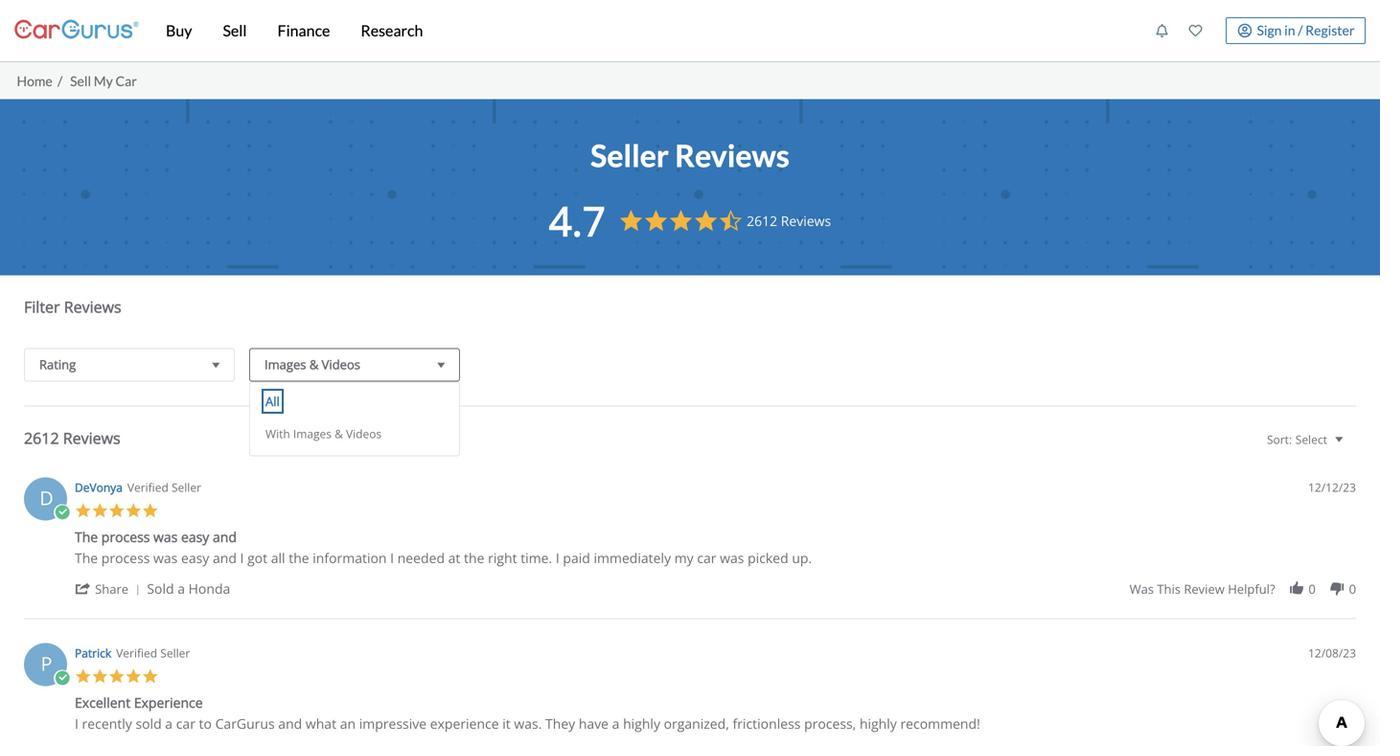 Task type: vqa. For each thing, say whether or not it's contained in the screenshot.
Wheels associated with Navigation System
no



Task type: locate. For each thing, give the bounding box(es) containing it.
0 vertical spatial images
[[265, 356, 306, 373]]

1 horizontal spatial /
[[1298, 22, 1303, 38]]

sort: select
[[1267, 432, 1327, 448]]

the process was easy and heading
[[75, 528, 237, 550]]

0 horizontal spatial sell
[[70, 73, 91, 89]]

/ right home
[[57, 73, 62, 89]]

videos inside 'field'
[[322, 356, 360, 373]]

patrick
[[75, 646, 111, 661]]

rating
[[39, 356, 76, 373]]

experience
[[134, 694, 203, 712]]

all list box
[[249, 382, 460, 457]]

finance
[[277, 21, 330, 40]]

0 vertical spatial videos
[[322, 356, 360, 373]]

share image
[[75, 581, 92, 598]]

tab panel
[[14, 276, 1366, 747]]

seller up 4.7 star rating element
[[591, 137, 669, 174]]

sold
[[136, 715, 162, 733]]

process down devonya verified seller
[[101, 528, 150, 546]]

experience
[[430, 715, 499, 733]]

paid
[[563, 549, 590, 567]]

the
[[75, 528, 98, 546], [75, 549, 98, 567]]

1 horizontal spatial car
[[697, 549, 716, 567]]

star image
[[75, 503, 92, 519], [108, 503, 125, 519], [125, 503, 142, 519], [142, 503, 159, 519], [75, 669, 92, 685], [92, 669, 108, 685], [125, 669, 142, 685], [142, 669, 159, 685]]

&
[[309, 356, 318, 373], [335, 426, 343, 442]]

0 vertical spatial verified
[[127, 480, 169, 496]]

1 vertical spatial 2612
[[24, 428, 59, 449]]

star image down "patrick verified seller"
[[108, 669, 125, 685]]

filter reviews
[[24, 297, 121, 317]]

patrick verified seller
[[75, 646, 190, 661]]

star image
[[92, 503, 108, 519], [108, 669, 125, 685]]

reviews
[[675, 137, 790, 174], [781, 212, 831, 230], [64, 297, 121, 317], [63, 428, 120, 449]]

1 vertical spatial car
[[176, 715, 195, 733]]

car
[[116, 73, 137, 89]]

excellent
[[75, 694, 131, 712]]

seller up the process was easy and heading
[[172, 480, 201, 496]]

0 horizontal spatial /
[[57, 73, 62, 89]]

2 vertical spatial seller
[[160, 646, 190, 661]]

verified for d
[[127, 480, 169, 496]]

1 easy from the top
[[181, 528, 209, 546]]

1 vertical spatial process
[[101, 549, 150, 567]]

& inside 'field'
[[309, 356, 318, 373]]

images up "all"
[[265, 356, 306, 373]]

0 vertical spatial the
[[75, 528, 98, 546]]

sign in / register menu item
[[1212, 17, 1366, 44]]

1 0 from the left
[[1309, 581, 1316, 598]]

my
[[94, 73, 113, 89]]

0 vertical spatial 2612
[[747, 212, 777, 230]]

process,
[[804, 715, 856, 733]]

sell button
[[207, 0, 262, 61]]

seller
[[591, 137, 669, 174], [172, 480, 201, 496], [160, 646, 190, 661]]

d
[[40, 485, 53, 511]]

process
[[101, 528, 150, 546], [101, 549, 150, 567]]

right
[[488, 549, 517, 567]]

they
[[545, 715, 575, 733]]

1 vertical spatial images
[[293, 426, 332, 442]]

2 0 from the left
[[1349, 581, 1356, 598]]

i left got
[[240, 549, 244, 567]]

menu bar
[[139, 0, 1145, 61]]

1 horizontal spatial highly
[[860, 715, 897, 733]]

& inside all list box
[[335, 426, 343, 442]]

was
[[153, 528, 178, 546], [153, 549, 178, 567], [720, 549, 744, 567]]

seller reviews
[[591, 137, 790, 174]]

/
[[1298, 22, 1303, 38], [57, 73, 62, 89]]

1 vertical spatial easy
[[181, 549, 209, 567]]

share
[[95, 581, 129, 598]]

0 vertical spatial car
[[697, 549, 716, 567]]

the right at
[[464, 549, 484, 567]]

to
[[199, 715, 212, 733]]

None field
[[1258, 431, 1356, 464]]

easy
[[181, 528, 209, 546], [181, 549, 209, 567]]

1 horizontal spatial 0
[[1349, 581, 1356, 598]]

verified
[[127, 480, 169, 496], [116, 646, 157, 661]]

0
[[1309, 581, 1316, 598], [1349, 581, 1356, 598]]

0 horizontal spatial 2612
[[24, 428, 59, 449]]

verified right patrick
[[116, 646, 157, 661]]

all
[[271, 549, 285, 567]]

buy button
[[150, 0, 207, 61]]

and
[[213, 528, 237, 546], [213, 549, 237, 567], [278, 715, 302, 733]]

share button
[[75, 580, 147, 598]]

/ inside menu item
[[1298, 22, 1303, 38]]

sold
[[147, 580, 174, 598]]

0 right vote down review by devonya on 12 dec 2023 "icon"
[[1349, 581, 1356, 598]]

at
[[448, 549, 460, 567]]

& right with
[[335, 426, 343, 442]]

0 horizontal spatial car
[[176, 715, 195, 733]]

tab panel containing d
[[14, 276, 1366, 747]]

images
[[265, 356, 306, 373], [293, 426, 332, 442]]

information
[[313, 549, 387, 567]]

2612 inside tab panel
[[24, 428, 59, 449]]

0 horizontal spatial &
[[309, 356, 318, 373]]

0 vertical spatial sell
[[223, 21, 247, 40]]

highly
[[623, 715, 660, 733], [860, 715, 897, 733]]

videos
[[322, 356, 360, 373], [346, 426, 382, 442]]

1 process from the top
[[101, 528, 150, 546]]

and inside excellent experience i recently sold a car to cargurus and what an impressive experience it was. they have a highly organized, frictionless process, highly recommend!
[[278, 715, 302, 733]]

0 vertical spatial &
[[309, 356, 318, 373]]

honda
[[188, 580, 230, 598]]

Rating Filter field
[[24, 348, 235, 382]]

the
[[289, 549, 309, 567], [464, 549, 484, 567]]

0 vertical spatial easy
[[181, 528, 209, 546]]

the up share 'image'
[[75, 549, 98, 567]]

sort:
[[1267, 432, 1292, 448]]

4.7 main content
[[0, 99, 1380, 747]]

verified right 'devonya'
[[127, 480, 169, 496]]

recently
[[82, 715, 132, 733]]

1 vertical spatial verified
[[116, 646, 157, 661]]

sell inside sell popup button
[[223, 21, 247, 40]]

images inside 'field'
[[265, 356, 306, 373]]

tab panel inside the 4.7 main content
[[14, 276, 1366, 747]]

and left what
[[278, 715, 302, 733]]

sell right buy
[[223, 21, 247, 40]]

videos down images & videos 'field'
[[346, 426, 382, 442]]

0 horizontal spatial 2612 reviews
[[24, 428, 120, 449]]

images right with
[[293, 426, 332, 442]]

was.
[[514, 715, 542, 733]]

1 vertical spatial and
[[213, 549, 237, 567]]

seller for p
[[160, 646, 190, 661]]

car left 'to'
[[176, 715, 195, 733]]

4.7 star rating element
[[549, 193, 606, 248]]

cargurus
[[215, 715, 275, 733]]

star image down 'devonya'
[[92, 503, 108, 519]]

1 vertical spatial videos
[[346, 426, 382, 442]]

1 vertical spatial &
[[335, 426, 343, 442]]

process up share dropdown button
[[101, 549, 150, 567]]

filter reviews heading
[[24, 297, 1356, 334]]

i
[[240, 549, 244, 567], [390, 549, 394, 567], [556, 549, 560, 567], [75, 715, 79, 733]]

2 the from the top
[[75, 549, 98, 567]]

1 vertical spatial seller
[[172, 480, 201, 496]]

i inside excellent experience i recently sold a car to cargurus and what an impressive experience it was. they have a highly organized, frictionless process, highly recommend!
[[75, 715, 79, 733]]

devonya
[[75, 480, 123, 496]]

i left 'recently'
[[75, 715, 79, 733]]

0 horizontal spatial 0
[[1309, 581, 1316, 598]]

buy
[[166, 21, 192, 40]]

car
[[697, 549, 716, 567], [176, 715, 195, 733]]

vote up review by devonya on 12 dec 2023 image
[[1288, 581, 1305, 598]]

none field containing sort:
[[1258, 431, 1356, 464]]

/ right in
[[1298, 22, 1303, 38]]

got
[[247, 549, 267, 567]]

1 horizontal spatial 2612 reviews
[[747, 212, 831, 230]]

the down 'devonya'
[[75, 528, 98, 546]]

1 vertical spatial /
[[57, 73, 62, 89]]

2 vertical spatial and
[[278, 715, 302, 733]]

car right 'my'
[[697, 549, 716, 567]]

highly right have
[[623, 715, 660, 733]]

group
[[1130, 581, 1356, 598]]

highly right process,
[[860, 715, 897, 733]]

0 horizontal spatial the
[[289, 549, 309, 567]]

videos up all list box
[[322, 356, 360, 373]]

review
[[1184, 581, 1225, 598]]

0 horizontal spatial a
[[165, 715, 173, 733]]

impressive
[[359, 715, 427, 733]]

0 horizontal spatial highly
[[623, 715, 660, 733]]

sell left the my
[[70, 73, 91, 89]]

cargurus logo homepage link image
[[14, 3, 139, 58]]

group containing was this review helpful?
[[1130, 581, 1356, 598]]

group inside tab panel
[[1130, 581, 1356, 598]]

1 vertical spatial 2612 reviews
[[24, 428, 120, 449]]

seller up experience
[[160, 646, 190, 661]]

0 vertical spatial process
[[101, 528, 150, 546]]

& up all list box
[[309, 356, 318, 373]]

1 vertical spatial sell
[[70, 73, 91, 89]]

1 vertical spatial the
[[75, 549, 98, 567]]

with images & videos link
[[265, 426, 382, 442]]

1 horizontal spatial the
[[464, 549, 484, 567]]

cargurus logo homepage link link
[[14, 3, 139, 58]]

excellent experience heading
[[75, 694, 203, 716]]

2 process from the top
[[101, 549, 150, 567]]

1 horizontal spatial &
[[335, 426, 343, 442]]

my
[[674, 549, 694, 567]]

0 right the vote up review by devonya on 12 dec 2023 'icon'
[[1309, 581, 1316, 598]]

the right all
[[289, 549, 309, 567]]

vote down review by devonya on 12 dec 2023 image
[[1329, 581, 1346, 598]]

a
[[177, 580, 185, 598], [165, 715, 173, 733], [612, 715, 620, 733]]

and up honda
[[213, 528, 237, 546]]

and left got
[[213, 549, 237, 567]]

1 horizontal spatial sell
[[223, 21, 247, 40]]

in
[[1284, 22, 1295, 38]]

1 the from the top
[[75, 528, 98, 546]]

0 vertical spatial /
[[1298, 22, 1303, 38]]

sold a honda
[[147, 580, 230, 598]]

1 the from the left
[[289, 549, 309, 567]]

sign
[[1257, 22, 1282, 38]]

2612 reviews
[[747, 212, 831, 230], [24, 428, 120, 449]]

sell
[[223, 21, 247, 40], [70, 73, 91, 89]]

4.7
[[549, 193, 606, 248]]



Task type: describe. For each thing, give the bounding box(es) containing it.
12/08/23
[[1308, 646, 1356, 661]]

down triangle image
[[433, 355, 450, 375]]

the process was easy and the process was easy and i got all the information i needed at the right time. i paid immediately my car was picked up.
[[75, 528, 812, 567]]

seperator image
[[132, 585, 143, 597]]

reviews inside heading
[[64, 297, 121, 317]]

2 highly from the left
[[860, 715, 897, 733]]

home
[[17, 73, 52, 89]]

down triangle image
[[208, 355, 224, 375]]

0 vertical spatial seller
[[591, 137, 669, 174]]

images inside all list box
[[293, 426, 332, 442]]

circle checkmark image
[[54, 670, 70, 687]]

with
[[265, 426, 290, 442]]

it
[[502, 715, 511, 733]]

i left needed
[[390, 549, 394, 567]]

needed
[[397, 549, 445, 567]]

open notifications image
[[1155, 24, 1169, 37]]

sign in / register menu
[[1145, 7, 1366, 54]]

have
[[579, 715, 609, 733]]

register
[[1306, 22, 1355, 38]]

and for d
[[213, 549, 237, 567]]

this
[[1157, 581, 1181, 598]]

i left the paid
[[556, 549, 560, 567]]

images & videos
[[265, 356, 360, 373]]

picked
[[748, 549, 789, 567]]

excellent experience i recently sold a car to cargurus and what an impressive experience it was. they have a highly organized, frictionless process, highly recommend!
[[75, 694, 980, 733]]

immediately
[[594, 549, 671, 567]]

research
[[361, 21, 423, 40]]

car inside the process was easy and the process was easy and i got all the information i needed at the right time. i paid immediately my car was picked up.
[[697, 549, 716, 567]]

with images & videos
[[265, 426, 382, 442]]

menu bar containing buy
[[139, 0, 1145, 61]]

review date 12/12/23 element
[[1308, 480, 1356, 496]]

was
[[1130, 581, 1154, 598]]

p
[[41, 651, 52, 677]]

0 vertical spatial 2612 reviews
[[747, 212, 831, 230]]

select
[[1296, 432, 1327, 448]]

research button
[[345, 0, 438, 61]]

0 vertical spatial star image
[[92, 503, 108, 519]]

2612 reviews inside tab panel
[[24, 428, 120, 449]]

videos inside all list box
[[346, 426, 382, 442]]

1 horizontal spatial a
[[177, 580, 185, 598]]

2 horizontal spatial a
[[612, 715, 620, 733]]

user icon image
[[1238, 23, 1252, 38]]

home link
[[17, 73, 52, 89]]

up.
[[792, 549, 812, 567]]

an
[[340, 715, 356, 733]]

frictionless
[[733, 715, 801, 733]]

home / sell my car
[[17, 73, 137, 89]]

2 the from the left
[[464, 549, 484, 567]]

sign in / register link
[[1226, 17, 1366, 44]]

recommend!
[[900, 715, 980, 733]]

seller for d
[[172, 480, 201, 496]]

circle checkmark image
[[54, 505, 70, 521]]

what
[[306, 715, 336, 733]]

finance button
[[262, 0, 345, 61]]

time.
[[521, 549, 552, 567]]

1 horizontal spatial 2612
[[747, 212, 777, 230]]

review date 12/08/23 element
[[1308, 646, 1356, 662]]

filter
[[24, 297, 60, 317]]

1 vertical spatial star image
[[108, 669, 125, 685]]

car inside excellent experience i recently sold a car to cargurus and what an impressive experience it was. they have a highly organized, frictionless process, highly recommend!
[[176, 715, 195, 733]]

was this review helpful?
[[1130, 581, 1275, 598]]

12/12/23
[[1308, 480, 1356, 496]]

Images & Videos Filter field
[[249, 348, 460, 382]]

helpful?
[[1228, 581, 1275, 598]]

all link
[[265, 393, 280, 410]]

saved cars image
[[1189, 24, 1202, 37]]

2 easy from the top
[[181, 549, 209, 567]]

organized,
[[664, 715, 729, 733]]

1 highly from the left
[[623, 715, 660, 733]]

verified for p
[[116, 646, 157, 661]]

sign in / register
[[1257, 22, 1355, 38]]

devonya verified seller
[[75, 480, 201, 496]]

all
[[265, 393, 280, 410]]

and for p
[[278, 715, 302, 733]]

0 vertical spatial and
[[213, 528, 237, 546]]



